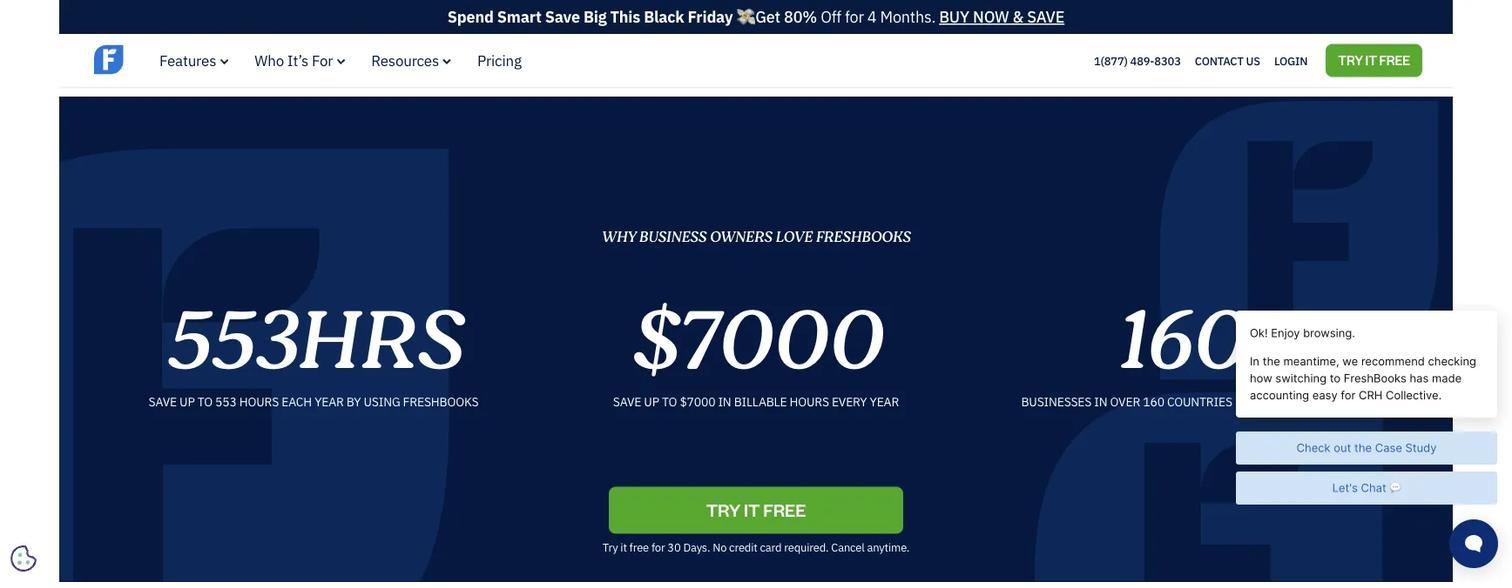 Task type: describe. For each thing, give the bounding box(es) containing it.
over
[[1110, 394, 1141, 411]]

try
[[706, 499, 741, 521]]

login
[[1274, 53, 1308, 68]]

friday
[[688, 7, 733, 27]]

try it free link
[[609, 487, 903, 534]]

160+ businesses in over 160 countries have used freshbooks
[[1021, 280, 1376, 411]]

1 horizontal spatial freshbooks
[[816, 226, 911, 248]]

anytime.
[[867, 540, 910, 555]]

why business owners love freshbooks
[[602, 226, 911, 248]]

try for try it free
[[1338, 52, 1363, 68]]

to for 553
[[198, 394, 213, 411]]

used
[[1268, 394, 1298, 411]]

owners
[[710, 226, 772, 248]]

smart
[[497, 7, 542, 27]]

each
[[282, 394, 312, 411]]

big
[[584, 7, 607, 27]]

in inside 160+ businesses in over 160 countries have used freshbooks
[[1095, 394, 1108, 411]]

💸
[[737, 7, 752, 27]]

who it's for
[[255, 51, 333, 70]]

1(877)
[[1094, 53, 1128, 68]]

it's
[[287, 51, 309, 70]]

cancel
[[831, 540, 865, 555]]

black
[[644, 7, 684, 27]]

months.
[[880, 7, 936, 27]]

why
[[602, 226, 636, 248]]

save for hrs
[[149, 394, 177, 411]]

in inside the $ 7000 save up to $7000 in billable hours every year
[[718, 394, 731, 411]]

try it free link
[[1326, 44, 1423, 77]]

now
[[973, 7, 1009, 27]]

this
[[610, 7, 640, 27]]

countries
[[1167, 394, 1233, 411]]

160+
[[1117, 280, 1286, 403]]

try it free for 30 days. no credit card required. cancel anytime.
[[603, 540, 910, 555]]

$ 7000 save up to $7000 in billable hours every year
[[613, 280, 899, 411]]

who it's for link
[[255, 51, 345, 70]]

freshbooks logo image
[[94, 43, 229, 76]]

cookie preferences image
[[10, 546, 37, 572]]

try it free
[[1338, 52, 1411, 68]]

7000
[[676, 280, 882, 403]]

spend
[[448, 7, 494, 27]]

free
[[763, 499, 806, 521]]

80%
[[784, 7, 817, 27]]

contact
[[1195, 53, 1244, 68]]

hours inside 553 hrs save up to 553 hours each year by using freshbooks
[[239, 394, 279, 411]]

try it free
[[706, 499, 806, 521]]

save for 7000
[[613, 394, 641, 411]]

business
[[639, 226, 706, 248]]

who
[[255, 51, 284, 70]]

get
[[756, 7, 781, 27]]

spend smart save big this black friday 💸 get 80% off for 4 months. buy now & save
[[448, 7, 1065, 27]]

30
[[668, 540, 681, 555]]

buy
[[939, 7, 970, 27]]

try for try it free for 30 days. no credit card required. cancel anytime.
[[603, 540, 618, 555]]

free
[[1380, 52, 1411, 68]]



Task type: vqa. For each thing, say whether or not it's contained in the screenshot.
1(877)
yes



Task type: locate. For each thing, give the bounding box(es) containing it.
hours inside the $ 7000 save up to $7000 in billable hours every year
[[790, 394, 829, 411]]

off
[[821, 7, 842, 27]]

1 up from the left
[[180, 394, 195, 411]]

no
[[713, 540, 727, 555]]

to inside 553 hrs save up to 553 hours each year by using freshbooks
[[198, 394, 213, 411]]

0 horizontal spatial to
[[198, 394, 213, 411]]

it
[[1366, 52, 1377, 68], [621, 540, 627, 555]]

buy now & save link
[[939, 7, 1065, 27]]

1 horizontal spatial save
[[613, 394, 641, 411]]

free
[[630, 540, 649, 555]]

required.
[[784, 540, 829, 555]]

0 horizontal spatial hours
[[239, 394, 279, 411]]

to for $
[[662, 394, 677, 411]]

1 to from the left
[[198, 394, 213, 411]]

4
[[868, 7, 877, 27]]

2 to from the left
[[662, 394, 677, 411]]

2 hours from the left
[[790, 394, 829, 411]]

freshbooks inside 553 hrs save up to 553 hours each year by using freshbooks
[[403, 394, 479, 411]]

year left by
[[315, 394, 344, 411]]

0 horizontal spatial year
[[315, 394, 344, 411]]

freshbooks
[[816, 226, 911, 248], [403, 394, 479, 411], [1300, 394, 1376, 411]]

to inside the $ 7000 save up to $7000 in billable hours every year
[[662, 394, 677, 411]]

1 horizontal spatial to
[[662, 394, 677, 411]]

1 vertical spatial it
[[621, 540, 627, 555]]

resources
[[371, 51, 439, 70]]

days.
[[683, 540, 710, 555]]

businesses
[[1021, 394, 1092, 411]]

2 in from the left
[[1095, 394, 1108, 411]]

in left over
[[1095, 394, 1108, 411]]

year
[[315, 394, 344, 411], [870, 394, 899, 411]]

to
[[198, 394, 213, 411], [662, 394, 677, 411]]

1 horizontal spatial year
[[870, 394, 899, 411]]

for left 4
[[845, 7, 864, 27]]

1 vertical spatial for
[[652, 540, 665, 555]]

1 horizontal spatial in
[[1095, 394, 1108, 411]]

love
[[775, 226, 813, 248]]

2 up from the left
[[644, 394, 659, 411]]

for left 30
[[652, 540, 665, 555]]

freshbooks inside 160+ businesses in over 160 countries have used freshbooks
[[1300, 394, 1376, 411]]

160
[[1143, 394, 1165, 411]]

0 horizontal spatial save
[[149, 394, 177, 411]]

save inside the $ 7000 save up to $7000 in billable hours every year
[[613, 394, 641, 411]]

489-
[[1130, 53, 1155, 68]]

billable
[[734, 394, 787, 411]]

hours left each
[[239, 394, 279, 411]]

us
[[1246, 53, 1261, 68]]

0 vertical spatial it
[[1366, 52, 1377, 68]]

0 horizontal spatial for
[[652, 540, 665, 555]]

up for 553
[[180, 394, 195, 411]]

1 horizontal spatial it
[[1366, 52, 1377, 68]]

up inside 553 hrs save up to 553 hours each year by using freshbooks
[[180, 394, 195, 411]]

hours
[[239, 394, 279, 411], [790, 394, 829, 411]]

$
[[630, 280, 678, 403]]

1 in from the left
[[718, 394, 731, 411]]

year inside 553 hrs save up to 553 hours each year by using freshbooks
[[315, 394, 344, 411]]

1 horizontal spatial hours
[[790, 394, 829, 411]]

in right $7000
[[718, 394, 731, 411]]

1 horizontal spatial up
[[644, 394, 659, 411]]

by
[[347, 394, 361, 411]]

contact us
[[1195, 53, 1261, 68]]

2 horizontal spatial freshbooks
[[1300, 394, 1376, 411]]

0 horizontal spatial it
[[621, 540, 627, 555]]

freshbooks right using
[[403, 394, 479, 411]]

it for free
[[1366, 52, 1377, 68]]

hours left every
[[790, 394, 829, 411]]

553
[[165, 280, 297, 403], [215, 394, 237, 411]]

1 hours from the left
[[239, 394, 279, 411]]

2 horizontal spatial save
[[1027, 7, 1065, 27]]

login link
[[1274, 49, 1308, 72]]

hrs
[[295, 280, 462, 403]]

1 horizontal spatial for
[[845, 7, 864, 27]]

credit
[[729, 540, 758, 555]]

2 year from the left
[[870, 394, 899, 411]]

save inside 553 hrs save up to 553 hours each year by using freshbooks
[[149, 394, 177, 411]]

contact us link
[[1195, 49, 1261, 72]]

0 horizontal spatial up
[[180, 394, 195, 411]]

0 horizontal spatial try
[[603, 540, 618, 555]]

for
[[312, 51, 333, 70]]

it
[[744, 499, 760, 521]]

using
[[364, 394, 400, 411]]

save
[[1027, 7, 1065, 27], [149, 394, 177, 411], [613, 394, 641, 411]]

save
[[545, 7, 580, 27]]

$7000
[[680, 394, 716, 411]]

1(877) 489-8303 link
[[1094, 53, 1181, 68]]

1(877) 489-8303
[[1094, 53, 1181, 68]]

for
[[845, 7, 864, 27], [652, 540, 665, 555]]

1 year from the left
[[315, 394, 344, 411]]

up inside the $ 7000 save up to $7000 in billable hours every year
[[644, 394, 659, 411]]

1 horizontal spatial try
[[1338, 52, 1363, 68]]

in
[[718, 394, 731, 411], [1095, 394, 1108, 411]]

freshbooks right love
[[816, 226, 911, 248]]

0 horizontal spatial freshbooks
[[403, 394, 479, 411]]

553 hrs save up to 553 hours each year by using freshbooks
[[149, 280, 479, 411]]

it for free
[[621, 540, 627, 555]]

up for $
[[644, 394, 659, 411]]

1 vertical spatial try
[[603, 540, 618, 555]]

features link
[[159, 51, 229, 70]]

&
[[1013, 7, 1024, 27]]

freshbooks right used
[[1300, 394, 1376, 411]]

have
[[1235, 394, 1265, 411]]

up
[[180, 394, 195, 411], [644, 394, 659, 411]]

cookie consent banner dialog
[[13, 369, 274, 570]]

0 horizontal spatial in
[[718, 394, 731, 411]]

every
[[832, 394, 867, 411]]

pricing link
[[477, 51, 522, 70]]

year right every
[[870, 394, 899, 411]]

0 vertical spatial try
[[1338, 52, 1363, 68]]

8303
[[1155, 53, 1181, 68]]

0 vertical spatial for
[[845, 7, 864, 27]]

card
[[760, 540, 782, 555]]

resources link
[[371, 51, 451, 70]]

try
[[1338, 52, 1363, 68], [603, 540, 618, 555]]

pricing
[[477, 51, 522, 70]]

features
[[159, 51, 216, 70]]

year inside the $ 7000 save up to $7000 in billable hours every year
[[870, 394, 899, 411]]



